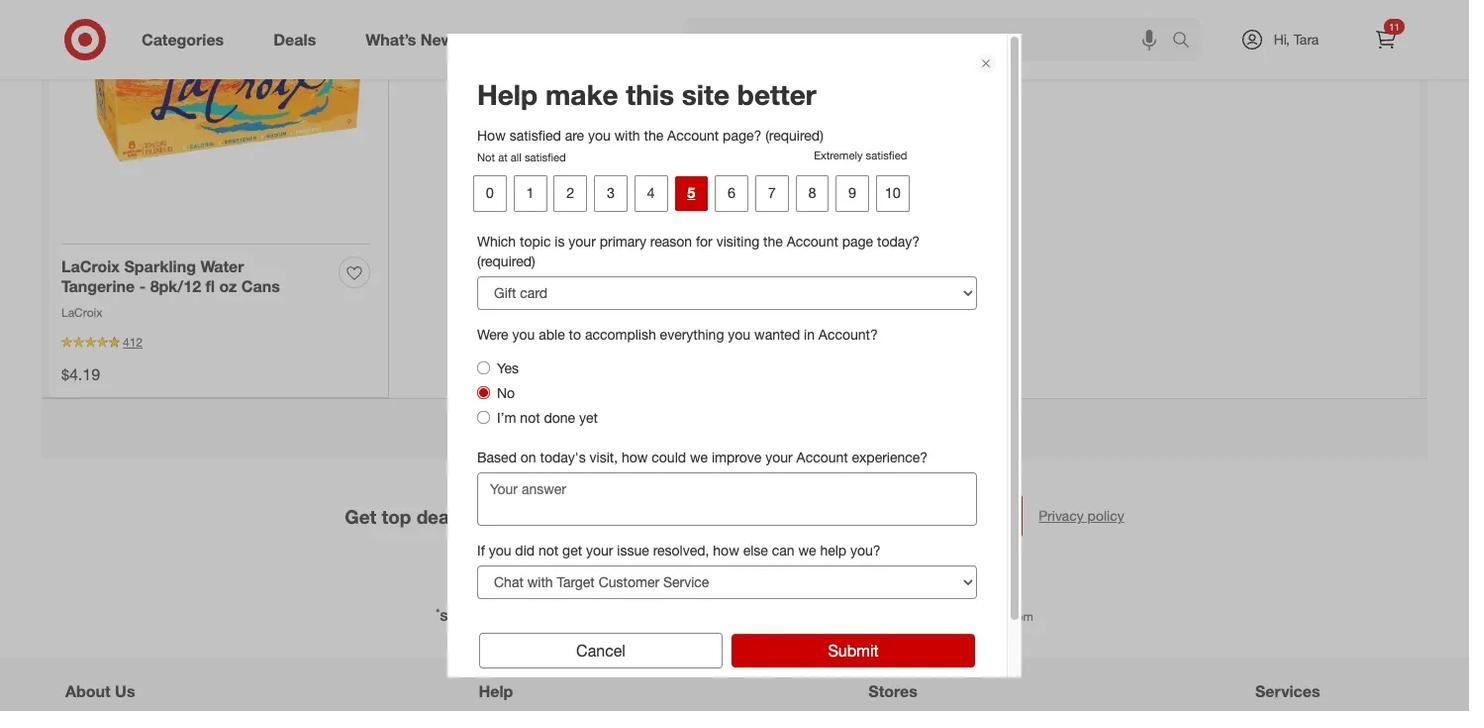 Task type: describe. For each thing, give the bounding box(es) containing it.
pricing,
[[639, 610, 678, 624]]

get
[[345, 505, 377, 528]]

availability
[[768, 610, 823, 624]]

offer
[[465, 610, 491, 624]]

412 link
[[61, 334, 143, 352]]

0 horizontal spatial and
[[597, 505, 631, 528]]

search
[[1164, 31, 1212, 51]]

lacroix for lacroix link
[[61, 305, 102, 320]]

this
[[589, 422, 611, 439]]

location
[[894, 610, 936, 624]]

get top deals, latest trends, and more.
[[345, 505, 687, 528]]

412
[[123, 335, 143, 350]]

us
[[517, 422, 532, 439]]

see
[[440, 610, 462, 624]]

lacroix link
[[61, 305, 102, 320]]

more.
[[636, 505, 687, 528]]

us
[[115, 681, 135, 701]]

sparkling
[[124, 256, 196, 276]]

$4.19
[[61, 364, 100, 384]]

search button
[[1164, 18, 1212, 65]]

improve
[[536, 422, 586, 439]]

lacroix sparkling water tangerine - 8pk/12 fl oz cans
[[61, 256, 280, 296]]

privacy policy
[[1039, 508, 1125, 524]]

oz
[[219, 276, 237, 296]]

fl
[[206, 276, 215, 296]]

water
[[200, 256, 244, 276]]

at
[[962, 610, 973, 624]]

restrictions
[[539, 610, 602, 624]]

-
[[139, 276, 146, 296]]

lacroix for lacroix sparkling water tangerine - 8pk/12 fl oz cans
[[61, 256, 120, 276]]

lacroix sparkling water tangerine - 8pk/12 fl oz cans image
[[85, 0, 370, 219]]

11
[[1390, 21, 1401, 33]]

trends,
[[530, 505, 592, 528]]



Task type: vqa. For each thing, say whether or not it's contained in the screenshot.
Registry
no



Task type: locate. For each thing, give the bounding box(es) containing it.
1 vertical spatial lacroix
[[61, 305, 102, 320]]

and left "availability"
[[745, 610, 765, 624]]

lacroix down the tangerine
[[61, 305, 102, 320]]

latest
[[475, 505, 524, 528]]

privacy
[[1039, 508, 1084, 524]]

details.
[[494, 610, 535, 624]]

help for help us improve this experience.
[[485, 422, 514, 439]]

top
[[382, 505, 411, 528]]

1 lacroix from the top
[[61, 256, 120, 276]]

help left us in the left of the page
[[485, 422, 514, 439]]

help down offer
[[479, 681, 514, 701]]

privacy policy link
[[1039, 507, 1125, 526]]

tangerine
[[61, 276, 135, 296]]

1 vertical spatial help
[[479, 681, 514, 701]]

by
[[878, 610, 890, 624]]

2 horizontal spatial and
[[939, 610, 959, 624]]

sign up
[[949, 507, 1006, 526]]

*
[[436, 607, 440, 619]]

0 vertical spatial lacroix
[[61, 256, 120, 276]]

help for help
[[479, 681, 514, 701]]

lacroix inside lacroix sparkling water tangerine - 8pk/12 fl oz cans
[[61, 256, 120, 276]]

may
[[826, 610, 849, 624]]

What can we help you find? suggestions appear below search field
[[685, 18, 1178, 61]]

and left at
[[939, 610, 959, 624]]

help
[[485, 422, 514, 439], [479, 681, 514, 701]]

experience.
[[615, 422, 688, 439]]

and left more. at the bottom left of page
[[597, 505, 631, 528]]

promotions
[[681, 610, 742, 624]]

policy
[[1088, 508, 1125, 524]]

stores
[[869, 681, 918, 701]]

None text field
[[703, 495, 909, 538]]

about us
[[65, 681, 135, 701]]

deals,
[[417, 505, 470, 528]]

* see offer details. restrictions apply. pricing, promotions and availability may vary by location and at target.com
[[436, 607, 1034, 624]]

sign up button
[[924, 495, 1024, 538]]

cans
[[241, 276, 280, 296]]

target.com
[[976, 610, 1034, 624]]

8pk/12
[[150, 276, 201, 296]]

and
[[597, 505, 631, 528], [745, 610, 765, 624], [939, 610, 959, 624]]

0 vertical spatial help
[[485, 422, 514, 439]]

11 link
[[1365, 18, 1409, 61]]

sign
[[949, 507, 983, 526]]

lacroix
[[61, 256, 120, 276], [61, 305, 102, 320]]

lacroix up lacroix link
[[61, 256, 120, 276]]

vary
[[852, 610, 874, 624]]

services
[[1256, 681, 1321, 701]]

1 horizontal spatial and
[[745, 610, 765, 624]]

lacroix sparkling water tangerine - 8pk/12 fl oz cans link
[[61, 256, 280, 296]]

apply.
[[605, 610, 636, 624]]

up
[[987, 507, 1006, 526]]

about
[[65, 681, 111, 701]]

help us improve this experience.
[[485, 422, 688, 439]]

2 lacroix from the top
[[61, 305, 102, 320]]



